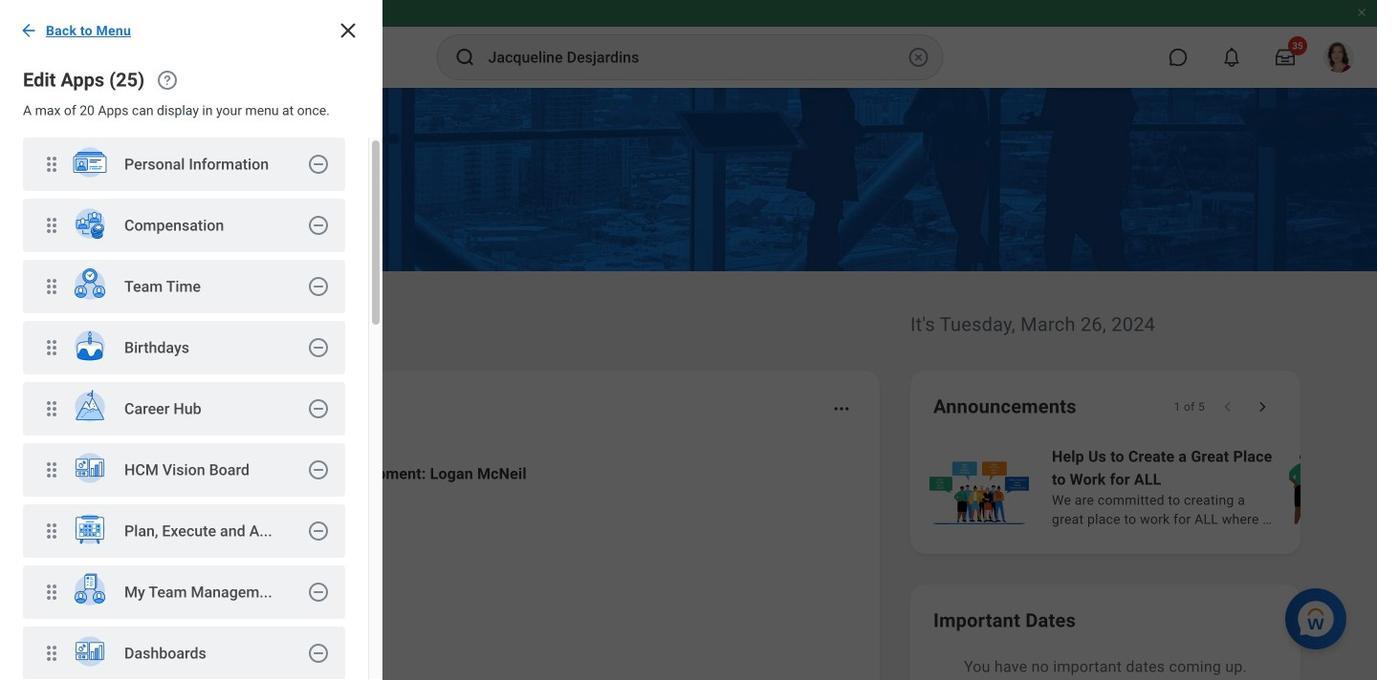 Task type: vqa. For each thing, say whether or not it's contained in the screenshot.
related actions image
no



Task type: describe. For each thing, give the bounding box(es) containing it.
3 list item from the top
[[23, 260, 345, 316]]

global navigation dialog
[[0, 0, 383, 681]]

minus circle image for sixth 'list item' from the top of the global navigation dialog
[[307, 459, 330, 482]]

1 list item from the top
[[23, 138, 345, 193]]

book open image
[[127, 655, 156, 681]]

draggable vertical image for 3rd 'list item' from the top of the global navigation dialog
[[40, 275, 63, 298]]

draggable vertical image for sixth 'list item' from the top of the global navigation dialog
[[40, 459, 63, 482]]

chevron right small image
[[1253, 398, 1272, 417]]

notifications large image
[[1222, 48, 1241, 67]]

chevron left small image
[[1218, 398, 1237, 417]]

close environment banner image
[[1356, 7, 1368, 18]]

2 draggable vertical image from the top
[[40, 520, 63, 543]]

5 list item from the top
[[23, 383, 345, 438]]

6 list item from the top
[[23, 444, 345, 499]]

draggable vertical image for ninth 'list item' from the top of the global navigation dialog
[[40, 643, 63, 666]]

3 draggable vertical image from the top
[[40, 581, 63, 604]]

minus circle image for seventh 'list item' from the top
[[307, 520, 330, 543]]

9 list item from the top
[[23, 627, 345, 681]]



Task type: locate. For each thing, give the bounding box(es) containing it.
draggable vertical image
[[40, 337, 63, 360], [40, 520, 63, 543], [40, 581, 63, 604]]

search image
[[454, 46, 477, 69]]

1 minus circle image from the top
[[307, 214, 330, 237]]

2 minus circle image from the top
[[307, 275, 330, 298]]

draggable vertical image for eighth 'list item' from the bottom
[[40, 214, 63, 237]]

2 minus circle image from the top
[[307, 459, 330, 482]]

banner
[[0, 0, 1377, 88]]

minus circle image
[[307, 153, 330, 176], [307, 459, 330, 482], [307, 520, 330, 543], [307, 581, 330, 604]]

1 vertical spatial inbox image
[[127, 577, 156, 605]]

2 inbox image from the top
[[127, 577, 156, 605]]

list
[[0, 138, 368, 681], [926, 444, 1377, 532], [99, 448, 857, 681]]

minus circle image for 4th 'list item'
[[307, 337, 330, 360]]

draggable vertical image
[[40, 153, 63, 176], [40, 214, 63, 237], [40, 275, 63, 298], [40, 398, 63, 421], [40, 459, 63, 482], [40, 643, 63, 666]]

1 minus circle image from the top
[[307, 153, 330, 176]]

4 draggable vertical image from the top
[[40, 398, 63, 421]]

minus circle image for eighth 'list item' from the bottom
[[307, 214, 330, 237]]

question outline image
[[156, 69, 179, 92]]

main content
[[0, 88, 1377, 681]]

1 draggable vertical image from the top
[[40, 337, 63, 360]]

inbox large image
[[1276, 48, 1295, 67]]

6 draggable vertical image from the top
[[40, 643, 63, 666]]

1 vertical spatial draggable vertical image
[[40, 520, 63, 543]]

2 draggable vertical image from the top
[[40, 214, 63, 237]]

list item
[[23, 138, 345, 193], [23, 199, 345, 254], [23, 260, 345, 316], [23, 321, 345, 377], [23, 383, 345, 438], [23, 444, 345, 499], [23, 505, 345, 560], [23, 566, 345, 622], [23, 627, 345, 681]]

3 minus circle image from the top
[[307, 337, 330, 360]]

minus circle image for 3rd 'list item' from the top of the global navigation dialog
[[307, 275, 330, 298]]

4 list item from the top
[[23, 321, 345, 377]]

5 minus circle image from the top
[[307, 643, 330, 666]]

profile logan mcneil element
[[1312, 36, 1366, 78]]

7 list item from the top
[[23, 505, 345, 560]]

4 minus circle image from the top
[[307, 398, 330, 421]]

inbox image
[[127, 485, 156, 514], [127, 577, 156, 605]]

minus circle image for ninth 'list item' from the bottom
[[307, 153, 330, 176]]

3 minus circle image from the top
[[307, 520, 330, 543]]

minus circle image for fifth 'list item' from the top
[[307, 398, 330, 421]]

minus circle image for 2nd 'list item' from the bottom
[[307, 581, 330, 604]]

5 draggable vertical image from the top
[[40, 459, 63, 482]]

8 list item from the top
[[23, 566, 345, 622]]

0 vertical spatial draggable vertical image
[[40, 337, 63, 360]]

minus circle image
[[307, 214, 330, 237], [307, 275, 330, 298], [307, 337, 330, 360], [307, 398, 330, 421], [307, 643, 330, 666]]

minus circle image for ninth 'list item' from the top of the global navigation dialog
[[307, 643, 330, 666]]

arrow left image
[[19, 21, 38, 40]]

4 minus circle image from the top
[[307, 581, 330, 604]]

1 draggable vertical image from the top
[[40, 153, 63, 176]]

draggable vertical image for fifth 'list item' from the top
[[40, 398, 63, 421]]

1 inbox image from the top
[[127, 485, 156, 514]]

draggable vertical image for ninth 'list item' from the bottom
[[40, 153, 63, 176]]

2 list item from the top
[[23, 199, 345, 254]]

status
[[1174, 400, 1205, 415]]

2 vertical spatial draggable vertical image
[[40, 581, 63, 604]]

3 draggable vertical image from the top
[[40, 275, 63, 298]]

list inside global navigation dialog
[[0, 138, 368, 681]]

x image
[[337, 19, 360, 42]]

x circle image
[[907, 46, 930, 69]]

0 vertical spatial inbox image
[[127, 485, 156, 514]]



